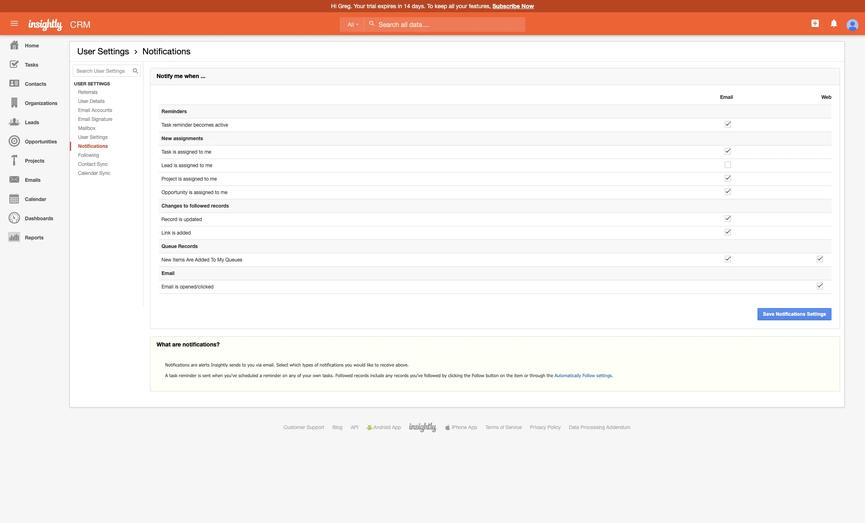 Task type: vqa. For each thing, say whether or not it's contained in the screenshot.
plus image
no



Task type: locate. For each thing, give the bounding box(es) containing it.
0 horizontal spatial you
[[248, 363, 255, 368]]

blog
[[333, 425, 343, 431]]

android
[[374, 425, 391, 431]]

you've left the by
[[410, 373, 423, 378]]

records down would
[[354, 373, 369, 378]]

1 vertical spatial when
[[212, 373, 223, 378]]

you left via
[[248, 363, 255, 368]]

is for link
[[172, 230, 176, 236]]

notifications right "save"
[[776, 312, 806, 317]]

you left would
[[345, 363, 352, 368]]

you've down sends
[[224, 373, 237, 378]]

terms of service
[[486, 425, 522, 431]]

queue
[[162, 243, 177, 250]]

details
[[90, 99, 105, 104]]

1 the from the left
[[464, 373, 471, 378]]

task down "reminders"
[[162, 122, 172, 128]]

1 horizontal spatial when
[[212, 373, 223, 378]]

0 horizontal spatial you've
[[224, 373, 237, 378]]

assigned up the project is assigned to me
[[179, 163, 199, 169]]

0 horizontal spatial on
[[283, 373, 288, 378]]

0 vertical spatial of
[[315, 363, 319, 368]]

items
[[173, 257, 185, 263]]

the left item
[[507, 373, 513, 378]]

user settings link up search user settings text box on the top left of page
[[77, 46, 129, 56]]

calendar inside user settings referrals user details email accounts email signature mailbox user settings notifications following contact sync calendar sync
[[78, 171, 98, 176]]

0 vertical spatial settings
[[98, 46, 129, 56]]

referrals link
[[70, 88, 143, 97]]

automatically
[[555, 373, 581, 378]]

opportunities
[[25, 139, 57, 145]]

0 vertical spatial new
[[162, 135, 172, 142]]

1 horizontal spatial on
[[500, 373, 505, 378]]

to down assignments at the top
[[199, 149, 203, 155]]

privacy policy link
[[530, 425, 561, 431]]

of down which
[[298, 373, 301, 378]]

0 vertical spatial sync
[[97, 162, 108, 167]]

2 the from the left
[[507, 373, 513, 378]]

0 horizontal spatial your
[[303, 373, 312, 378]]

notifications
[[143, 46, 191, 56], [78, 143, 108, 149], [776, 312, 806, 317], [165, 363, 190, 368]]

leads
[[25, 119, 39, 126]]

1 vertical spatial task
[[162, 149, 172, 155]]

tasks link
[[2, 54, 65, 74]]

records
[[178, 243, 198, 250]]

0 vertical spatial task
[[162, 122, 172, 128]]

1 task from the top
[[162, 122, 172, 128]]

receive
[[380, 363, 394, 368]]

iphone
[[452, 425, 467, 431]]

2 horizontal spatial the
[[547, 373, 554, 378]]

assigned up opportunity is assigned to me
[[183, 176, 203, 182]]

is for record
[[179, 217, 182, 223]]

1 horizontal spatial to
[[427, 3, 433, 9]]

when left ...
[[184, 72, 199, 79]]

the right the clicking
[[464, 373, 471, 378]]

notifications?
[[183, 341, 220, 348]]

reminder down the email.
[[264, 373, 281, 378]]

reminder
[[173, 122, 192, 128], [179, 373, 197, 378], [264, 373, 281, 378]]

assigned for task
[[178, 149, 198, 155]]

1 horizontal spatial the
[[507, 373, 513, 378]]

1 vertical spatial are
[[191, 363, 197, 368]]

emails link
[[2, 170, 65, 189]]

0 vertical spatial followed
[[190, 203, 210, 209]]

0 horizontal spatial follow
[[472, 373, 485, 378]]

1 follow from the left
[[472, 373, 485, 378]]

when down "insightly"
[[212, 373, 223, 378]]

followed left the by
[[424, 373, 441, 378]]

0 vertical spatial calendar
[[78, 171, 98, 176]]

notifications link down mailbox link at left
[[70, 142, 143, 151]]

user down referrals
[[78, 99, 88, 104]]

1 vertical spatial notifications link
[[70, 142, 143, 151]]

any down 'receive'
[[386, 373, 393, 378]]

app right iphone
[[469, 425, 478, 431]]

me
[[174, 72, 183, 79], [205, 149, 211, 155], [206, 163, 212, 169], [210, 176, 217, 182], [221, 190, 228, 196]]

navigation
[[0, 35, 65, 247]]

hi greg. your trial expires in 14 days. to keep all your features, subscribe now
[[331, 2, 534, 9]]

0 vertical spatial when
[[184, 72, 199, 79]]

1 vertical spatial calendar
[[25, 196, 46, 203]]

1 horizontal spatial calendar
[[78, 171, 98, 176]]

follow left settings
[[583, 373, 595, 378]]

0 vertical spatial user settings link
[[77, 46, 129, 56]]

api
[[351, 425, 359, 431]]

of right terms on the bottom right of page
[[500, 425, 505, 431]]

notifications up task
[[165, 363, 190, 368]]

notifications inside button
[[776, 312, 806, 317]]

is right lead
[[174, 163, 177, 169]]

referrals
[[78, 90, 98, 95]]

task
[[169, 373, 178, 378]]

3 the from the left
[[547, 373, 554, 378]]

user settings
[[77, 46, 129, 56]]

record is updated
[[162, 217, 202, 223]]

settings
[[98, 46, 129, 56], [90, 135, 108, 140], [807, 312, 827, 317]]

1 horizontal spatial followed
[[424, 373, 441, 378]]

are
[[172, 341, 181, 348], [191, 363, 197, 368]]

on down notifications are alerts insightly sends to you via email. select which types of notifications you would like to receive above.
[[283, 373, 288, 378]]

to left keep
[[427, 3, 433, 9]]

new for new assignments
[[162, 135, 172, 142]]

settings inside button
[[807, 312, 827, 317]]

2 any from the left
[[386, 373, 393, 378]]

is
[[173, 149, 176, 155], [174, 163, 177, 169], [178, 176, 182, 182], [189, 190, 193, 196], [179, 217, 182, 223], [172, 230, 176, 236], [175, 284, 179, 290], [198, 373, 201, 378]]

0 vertical spatial are
[[172, 341, 181, 348]]

reports
[[25, 235, 44, 241]]

trial
[[367, 3, 376, 9]]

when
[[184, 72, 199, 79], [212, 373, 223, 378]]

0 horizontal spatial records
[[211, 203, 229, 209]]

updated
[[184, 217, 202, 223]]

sync down contact sync link
[[99, 171, 110, 176]]

emails
[[25, 177, 41, 183]]

new left assignments at the top
[[162, 135, 172, 142]]

notifications up notify
[[143, 46, 191, 56]]

1 new from the top
[[162, 135, 172, 142]]

assignments
[[173, 135, 203, 142]]

2 vertical spatial user
[[78, 135, 88, 140]]

1 vertical spatial followed
[[424, 373, 441, 378]]

...
[[201, 72, 206, 79]]

1 horizontal spatial are
[[191, 363, 197, 368]]

to left my
[[211, 257, 216, 263]]

1 vertical spatial your
[[303, 373, 312, 378]]

0 horizontal spatial followed
[[190, 203, 210, 209]]

me up opportunity is assigned to me
[[210, 176, 217, 182]]

opened/clicked
[[180, 284, 214, 290]]

calendar down contact
[[78, 171, 98, 176]]

assigned
[[178, 149, 198, 155], [179, 163, 199, 169], [183, 176, 203, 182], [194, 190, 214, 196]]

any
[[289, 373, 296, 378], [386, 373, 393, 378]]

0 horizontal spatial of
[[298, 373, 301, 378]]

select
[[277, 363, 288, 368]]

link
[[162, 230, 171, 236]]

item
[[515, 373, 523, 378]]

notifications up following
[[78, 143, 108, 149]]

new left items
[[162, 257, 172, 263]]

of for your
[[298, 373, 301, 378]]

new
[[162, 135, 172, 142], [162, 257, 172, 263]]

the
[[464, 373, 471, 378], [507, 373, 513, 378], [547, 373, 554, 378]]

1 horizontal spatial you've
[[410, 373, 423, 378]]

which
[[290, 363, 301, 368]]

me up the project is assigned to me
[[206, 163, 212, 169]]

1 horizontal spatial your
[[456, 3, 468, 9]]

0 horizontal spatial to
[[211, 257, 216, 263]]

followed down opportunity is assigned to me
[[190, 203, 210, 209]]

0 horizontal spatial the
[[464, 373, 471, 378]]

projects link
[[2, 151, 65, 170]]

contact
[[78, 162, 96, 167]]

are for notifications
[[191, 363, 197, 368]]

me for lead is assigned to me
[[206, 163, 212, 169]]

task up lead
[[162, 149, 172, 155]]

is down the project is assigned to me
[[189, 190, 193, 196]]

are left alerts
[[191, 363, 197, 368]]

becomes
[[194, 122, 214, 128]]

user
[[74, 81, 86, 86]]

None checkbox
[[725, 121, 732, 128], [725, 148, 732, 155], [725, 162, 732, 168], [725, 229, 732, 236], [817, 256, 824, 263], [725, 121, 732, 128], [725, 148, 732, 155], [725, 162, 732, 168], [725, 229, 732, 236], [817, 256, 824, 263]]

android app link
[[367, 425, 401, 431]]

app right android
[[392, 425, 401, 431]]

followed
[[190, 203, 210, 209], [424, 373, 441, 378]]

settings inside user settings referrals user details email accounts email signature mailbox user settings notifications following contact sync calendar sync
[[90, 135, 108, 140]]

0 horizontal spatial calendar
[[25, 196, 46, 203]]

2 horizontal spatial of
[[500, 425, 505, 431]]

to up the project is assigned to me
[[200, 163, 204, 169]]

link is added
[[162, 230, 191, 236]]

records down opportunity is assigned to me
[[211, 203, 229, 209]]

policy
[[548, 425, 561, 431]]

is for lead
[[174, 163, 177, 169]]

keep
[[435, 3, 447, 9]]

1 horizontal spatial you
[[345, 363, 352, 368]]

notifications link up notify
[[143, 46, 191, 56]]

0 vertical spatial to
[[427, 3, 433, 9]]

me right notify
[[174, 72, 183, 79]]

is right record
[[179, 217, 182, 223]]

me up changes to followed records
[[221, 190, 228, 196]]

privacy policy
[[530, 425, 561, 431]]

is for email
[[175, 284, 179, 290]]

notifications image
[[830, 18, 839, 28]]

a
[[260, 373, 262, 378]]

calendar up the "dashboards" link
[[25, 196, 46, 203]]

notifications inside user settings referrals user details email accounts email signature mailbox user settings notifications following contact sync calendar sync
[[78, 143, 108, 149]]

the right the through
[[547, 373, 554, 378]]

records down above. at the bottom of the page
[[394, 373, 409, 378]]

assigned up changes to followed records
[[194, 190, 214, 196]]

None checkbox
[[725, 175, 732, 182], [725, 189, 732, 195], [725, 216, 732, 222], [725, 256, 732, 263], [817, 283, 824, 290], [725, 175, 732, 182], [725, 189, 732, 195], [725, 216, 732, 222], [725, 256, 732, 263], [817, 283, 824, 290]]

project is assigned to me
[[162, 176, 217, 182]]

email accounts link
[[70, 106, 143, 115]]

addendum
[[607, 425, 631, 431]]

reports link
[[2, 227, 65, 247]]

to up changes to followed records
[[215, 190, 219, 196]]

1 app from the left
[[392, 425, 401, 431]]

sync up calendar sync link
[[97, 162, 108, 167]]

1 horizontal spatial of
[[315, 363, 319, 368]]

0 horizontal spatial any
[[289, 373, 296, 378]]

sync
[[97, 162, 108, 167], [99, 171, 110, 176]]

follow left 'button'
[[472, 373, 485, 378]]

like
[[367, 363, 374, 368]]

is left opened/clicked
[[175, 284, 179, 290]]

are right what
[[172, 341, 181, 348]]

assigned up lead is assigned to me on the top
[[178, 149, 198, 155]]

types
[[303, 363, 313, 368]]

1 any from the left
[[289, 373, 296, 378]]

user settings link up following link
[[70, 133, 143, 142]]

0 horizontal spatial app
[[392, 425, 401, 431]]

of right types
[[315, 363, 319, 368]]

1 horizontal spatial follow
[[583, 373, 595, 378]]

1 horizontal spatial any
[[386, 373, 393, 378]]

your left own
[[303, 373, 312, 378]]

1 vertical spatial of
[[298, 373, 301, 378]]

in
[[398, 3, 402, 9]]

0 horizontal spatial when
[[184, 72, 199, 79]]

to
[[199, 149, 203, 155], [200, 163, 204, 169], [204, 176, 209, 182], [215, 190, 219, 196], [184, 203, 188, 209], [242, 363, 246, 368], [375, 363, 379, 368]]

would
[[354, 363, 366, 368]]

notify me when ...
[[157, 72, 206, 79]]

task for task is assigned to me
[[162, 149, 172, 155]]

me up lead is assigned to me on the top
[[205, 149, 211, 155]]

user
[[77, 46, 95, 56], [78, 99, 88, 104], [78, 135, 88, 140]]

assigned for project
[[183, 176, 203, 182]]

2 app from the left
[[469, 425, 478, 431]]

is right "project"
[[178, 176, 182, 182]]

0 vertical spatial your
[[456, 3, 468, 9]]

2 new from the top
[[162, 257, 172, 263]]

user down mailbox
[[78, 135, 88, 140]]

1 vertical spatial new
[[162, 257, 172, 263]]

user down crm
[[77, 46, 95, 56]]

2 vertical spatial settings
[[807, 312, 827, 317]]

your
[[354, 3, 365, 9]]

your right all
[[456, 3, 468, 9]]

is right link
[[172, 230, 176, 236]]

user settings referrals user details email accounts email signature mailbox user settings notifications following contact sync calendar sync
[[74, 81, 112, 176]]

dashboards
[[25, 216, 53, 222]]

is down new assignments
[[173, 149, 176, 155]]

task
[[162, 122, 172, 128], [162, 149, 172, 155]]

your
[[456, 3, 468, 9], [303, 373, 312, 378]]

sends
[[229, 363, 241, 368]]

a
[[165, 373, 168, 378]]

2 vertical spatial of
[[500, 425, 505, 431]]

1 vertical spatial settings
[[90, 135, 108, 140]]

on right 'button'
[[500, 373, 505, 378]]

2 task from the top
[[162, 149, 172, 155]]

1 horizontal spatial app
[[469, 425, 478, 431]]

.
[[612, 373, 614, 378]]

any down which
[[289, 373, 296, 378]]

0 horizontal spatial are
[[172, 341, 181, 348]]



Task type: describe. For each thing, give the bounding box(es) containing it.
1 horizontal spatial records
[[354, 373, 369, 378]]

opportunity
[[162, 190, 188, 196]]

2 follow from the left
[[583, 373, 595, 378]]

to right like
[[375, 363, 379, 368]]

queues
[[226, 257, 242, 263]]

following
[[78, 153, 99, 158]]

customer support
[[284, 425, 325, 431]]

all link
[[340, 17, 364, 32]]

queue records
[[162, 243, 198, 250]]

1 you've from the left
[[224, 373, 237, 378]]

your inside hi greg. your trial expires in 14 days. to keep all your features, subscribe now
[[456, 3, 468, 9]]

scheduled
[[239, 373, 258, 378]]

active
[[215, 122, 228, 128]]

1 vertical spatial sync
[[99, 171, 110, 176]]

1 on from the left
[[283, 373, 288, 378]]

reminder up new assignments
[[173, 122, 192, 128]]

blog link
[[333, 425, 343, 431]]

expires
[[378, 3, 396, 9]]

tasks.
[[323, 373, 334, 378]]

email is opened/clicked
[[162, 284, 214, 290]]

me for task is assigned to me
[[205, 149, 211, 155]]

privacy
[[530, 425, 547, 431]]

email signature link
[[70, 115, 143, 124]]

customer
[[284, 425, 305, 431]]

app for iphone app
[[469, 425, 478, 431]]

email.
[[263, 363, 275, 368]]

features,
[[469, 3, 491, 9]]

what are notifications?
[[157, 341, 220, 348]]

calendar sync link
[[70, 169, 143, 178]]

added
[[195, 257, 210, 263]]

white image
[[369, 20, 375, 26]]

crm
[[70, 20, 91, 30]]

1 vertical spatial user
[[78, 99, 88, 104]]

reminders
[[162, 108, 187, 115]]

me for opportunity is assigned to me
[[221, 190, 228, 196]]

tasks
[[25, 62, 38, 68]]

subscribe
[[493, 2, 520, 9]]

mailbox link
[[70, 124, 143, 133]]

data processing addendum
[[569, 425, 631, 431]]

hi
[[331, 3, 337, 9]]

home link
[[2, 35, 65, 54]]

2 you've from the left
[[410, 373, 423, 378]]

greg.
[[338, 3, 352, 9]]

leads link
[[2, 112, 65, 131]]

android app
[[374, 425, 401, 431]]

insightly
[[211, 363, 228, 368]]

include
[[370, 373, 384, 378]]

service
[[506, 425, 522, 431]]

user details link
[[70, 97, 143, 106]]

task for task reminder becomes active
[[162, 122, 172, 128]]

iphone app
[[452, 425, 478, 431]]

task is assigned to me
[[162, 149, 211, 155]]

new for new items are added to my queues
[[162, 257, 172, 263]]

added
[[177, 230, 191, 236]]

notifications
[[320, 363, 344, 368]]

own
[[313, 373, 321, 378]]

Search User Settings text field
[[73, 65, 141, 77]]

or
[[525, 373, 529, 378]]

assigned for opportunity
[[194, 190, 214, 196]]

sent
[[203, 373, 211, 378]]

data
[[569, 425, 580, 431]]

is for project
[[178, 176, 182, 182]]

reminder right task
[[179, 373, 197, 378]]

opportunities link
[[2, 131, 65, 151]]

1 vertical spatial to
[[211, 257, 216, 263]]

me for project is assigned to me
[[210, 176, 217, 182]]

record
[[162, 217, 178, 223]]

changes
[[162, 203, 182, 209]]

is for task
[[173, 149, 176, 155]]

terms of service link
[[486, 425, 522, 431]]

web
[[822, 94, 832, 100]]

1 vertical spatial user settings link
[[70, 133, 143, 142]]

contacts link
[[2, 74, 65, 93]]

navigation containing home
[[0, 35, 65, 247]]

new items are added to my queues
[[162, 257, 242, 263]]

notifications are alerts insightly sends to you via email. select which types of notifications you would like to receive above.
[[165, 363, 409, 368]]

save notifications settings
[[764, 312, 827, 317]]

what
[[157, 341, 171, 348]]

opportunity is assigned to me
[[162, 190, 228, 196]]

terms
[[486, 425, 499, 431]]

0 vertical spatial notifications link
[[143, 46, 191, 56]]

now
[[522, 2, 534, 9]]

lead
[[162, 163, 173, 169]]

via
[[256, 363, 262, 368]]

14
[[404, 3, 410, 9]]

is left sent
[[198, 373, 201, 378]]

0 vertical spatial user
[[77, 46, 95, 56]]

organizations
[[25, 100, 57, 106]]

of for notifications
[[315, 363, 319, 368]]

a task reminder is sent when you've scheduled a reminder on any of your own tasks. followed records include any records you've followed by clicking the follow button on the item or through the automatically follow settings .
[[165, 373, 614, 378]]

to up opportunity is assigned to me
[[204, 176, 209, 182]]

above.
[[396, 363, 409, 368]]

to inside hi greg. your trial expires in 14 days. to keep all your features, subscribe now
[[427, 3, 433, 9]]

contacts
[[25, 81, 46, 87]]

Search all data.... text field
[[365, 17, 526, 32]]

to right changes
[[184, 203, 188, 209]]

changes to followed records
[[162, 203, 229, 209]]

are for what
[[172, 341, 181, 348]]

alerts
[[199, 363, 210, 368]]

mailbox
[[78, 126, 96, 131]]

all
[[449, 3, 455, 9]]

save
[[764, 312, 775, 317]]

api link
[[351, 425, 359, 431]]

lead is assigned to me
[[162, 163, 212, 169]]

calendar link
[[2, 189, 65, 208]]

notify
[[157, 72, 173, 79]]

assigned for lead
[[179, 163, 199, 169]]

data processing addendum link
[[569, 425, 631, 431]]

2 horizontal spatial records
[[394, 373, 409, 378]]

subscribe now link
[[493, 2, 534, 9]]

processing
[[581, 425, 605, 431]]

is for opportunity
[[189, 190, 193, 196]]

calendar inside "navigation"
[[25, 196, 46, 203]]

1 you from the left
[[248, 363, 255, 368]]

2 on from the left
[[500, 373, 505, 378]]

my
[[217, 257, 224, 263]]

organizations link
[[2, 93, 65, 112]]

to right sends
[[242, 363, 246, 368]]

by
[[442, 373, 447, 378]]

2 you from the left
[[345, 363, 352, 368]]

app for android app
[[392, 425, 401, 431]]



